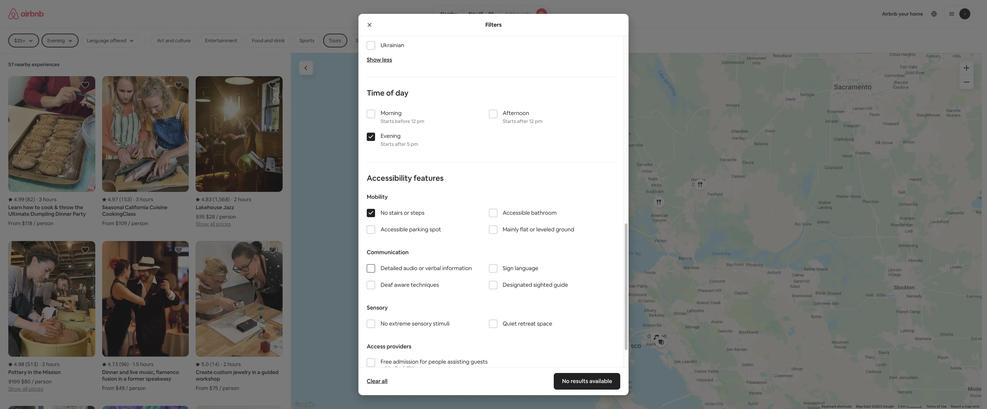 Task type: locate. For each thing, give the bounding box(es) containing it.
after inside evening starts after 5 pm
[[395, 141, 406, 147]]

sightseeing
[[356, 37, 382, 44]]

2 horizontal spatial 2
[[234, 196, 237, 203]]

· right (14)
[[221, 361, 222, 368]]

of
[[386, 88, 394, 98], [937, 405, 940, 408]]

1 vertical spatial no
[[381, 320, 388, 327]]

and down (96)
[[119, 369, 129, 376]]

starts for afternoon
[[503, 118, 516, 124]]

0 horizontal spatial 5
[[407, 141, 410, 147]]

1 vertical spatial the
[[33, 369, 42, 376]]

0 vertical spatial or
[[404, 209, 409, 216]]

no for no stairs or steps
[[381, 209, 388, 216]]

person
[[219, 213, 236, 220], [37, 220, 53, 227], [131, 220, 148, 227], [35, 378, 52, 385], [129, 385, 146, 392], [223, 385, 239, 392]]

hours inside dinner and live music, flamenco fusion in a former speakeasy group
[[140, 361, 153, 368]]

evening
[[381, 132, 401, 140]]

2 horizontal spatial or
[[530, 226, 535, 233]]

1 vertical spatial dinner
[[102, 369, 118, 376]]

from down the 'workshop' on the bottom left of page
[[196, 385, 208, 392]]

1 horizontal spatial show
[[196, 221, 209, 227]]

/ right $75
[[219, 385, 221, 392]]

person right $75
[[223, 385, 239, 392]]

or right audio
[[419, 265, 424, 272]]

1 horizontal spatial accessible
[[503, 209, 530, 216]]

cuisine
[[150, 204, 167, 211]]

person inside create custom jewelry in a guided workshop from $75 / person
[[223, 385, 239, 392]]

–
[[485, 11, 487, 17]]

· 2 hours inside create custom jewelry in a guided workshop group
[[221, 361, 241, 368]]

· inside 'learn how to cook & throw the ultimate dumpling dinner party' group
[[36, 196, 38, 203]]

/ right $118
[[33, 220, 36, 227]]

stairs
[[389, 209, 403, 216]]

1 horizontal spatial dinner
[[102, 369, 118, 376]]

/ right $28
[[216, 213, 218, 220]]

show less
[[367, 56, 392, 63]]

starts down evening at the left of the page
[[381, 141, 394, 147]]

1 horizontal spatial in
[[118, 376, 123, 382]]

5 inside evening starts after 5 pm
[[407, 141, 410, 147]]

/
[[216, 213, 218, 220], [33, 220, 36, 227], [128, 220, 130, 227], [32, 378, 34, 385], [126, 385, 128, 392], [219, 385, 221, 392]]

in up $49 at the left bottom of the page
[[118, 376, 123, 382]]

hours inside pottery in the mission group
[[46, 361, 59, 368]]

starts inside morning starts before 12 pm
[[381, 118, 394, 124]]

guests inside button
[[516, 11, 531, 17]]

or right flat
[[530, 226, 535, 233]]

0 horizontal spatial all
[[22, 386, 28, 392]]

0 horizontal spatial 12
[[411, 118, 416, 124]]

· 2 hours inside lakehouse jazz group
[[231, 196, 251, 203]]

(513)
[[25, 361, 38, 368]]

1 horizontal spatial add to wishlist image
[[268, 246, 277, 254]]

create custom jewelry in a guided workshop from $75 / person
[[196, 369, 279, 392]]

0 horizontal spatial prices
[[29, 386, 43, 392]]

designated sighted guide
[[503, 281, 568, 289]]

None search field
[[432, 6, 550, 22]]

©2023
[[872, 405, 882, 408]]

1 horizontal spatial after
[[517, 118, 528, 124]]

afternoon
[[503, 109, 529, 117]]

· inside the seasonal california cuisine cookingclass group
[[133, 196, 134, 203]]

in inside dinner and live music, flamenco fusion in a former speakeasy from $49 / person
[[118, 376, 123, 382]]

and inside dinner and live music, flamenco fusion in a former speakeasy from $49 / person
[[119, 369, 129, 376]]

1 vertical spatial show
[[196, 221, 209, 227]]

2 horizontal spatial and
[[264, 37, 273, 44]]

0 vertical spatial guests
[[516, 11, 531, 17]]

0 vertical spatial no
[[381, 209, 388, 216]]

/ inside pottery in the mission $100 $80 / person show all prices
[[32, 378, 34, 385]]

/ right $49 at the left bottom of the page
[[126, 385, 128, 392]]

1 horizontal spatial or
[[419, 265, 424, 272]]

2 12 from the left
[[529, 118, 534, 124]]

add to wishlist image inside lakehouse jazz group
[[268, 81, 277, 89]]

1 vertical spatial add to wishlist image
[[268, 246, 277, 254]]

5
[[407, 141, 410, 147], [898, 405, 900, 408]]

person down former
[[129, 385, 146, 392]]

2 for (14)
[[223, 361, 226, 368]]

1 · 3 hours from the left
[[36, 196, 56, 203]]

2
[[234, 196, 237, 203], [42, 361, 45, 368], [223, 361, 226, 368]]

accessible
[[503, 209, 530, 216], [381, 226, 408, 233]]

soundbath meditation 'inner bliss' group
[[196, 406, 283, 409]]

12 down afternoon
[[529, 118, 534, 124]]

communication
[[367, 249, 409, 256]]

1 horizontal spatial · 3 hours
[[133, 196, 153, 203]]

none search field containing nearby
[[432, 6, 550, 22]]

3 inside 'learn how to cook & throw the ultimate dumpling dinner party' group
[[39, 196, 42, 203]]

· 2 hours for custom
[[221, 361, 241, 368]]

in down (513)
[[28, 369, 32, 376]]

add to wishlist image inside dinner and live music, flamenco fusion in a former speakeasy group
[[175, 246, 183, 254]]

0 horizontal spatial dinner
[[55, 211, 72, 217]]

2 up 'jazz'
[[234, 196, 237, 203]]

4.98 out of 5 average rating,  513 reviews image
[[8, 361, 38, 368]]

1 vertical spatial after
[[395, 141, 406, 147]]

add to wishlist image for 3 hours
[[175, 81, 183, 89]]

the inside learn how to cook & throw the ultimate dumpling dinner party from $118 / person
[[75, 204, 83, 211]]

hours inside 'learn how to cook & throw the ultimate dumpling dinner party' group
[[43, 196, 56, 203]]

0 horizontal spatial the
[[33, 369, 42, 376]]

4.98
[[14, 361, 24, 368]]

$35
[[196, 213, 205, 220]]

culture
[[175, 37, 191, 44]]

show all prices button inside pottery in the mission group
[[8, 385, 43, 392]]

· inside pottery in the mission group
[[39, 361, 41, 368]]

add to wishlist image
[[81, 81, 89, 89], [268, 81, 277, 89], [81, 246, 89, 254], [175, 246, 183, 254]]

show all prices button inside lakehouse jazz group
[[196, 220, 231, 227]]

after for evening
[[395, 141, 406, 147]]

or right stairs
[[404, 209, 409, 216]]

no stairs or steps
[[381, 209, 424, 216]]

0 horizontal spatial after
[[395, 141, 406, 147]]

2 inside pottery in the mission group
[[42, 361, 45, 368]]

· left the 1.5
[[130, 361, 131, 368]]

0 horizontal spatial add to wishlist image
[[175, 81, 183, 89]]

prices
[[216, 221, 231, 227], [29, 386, 43, 392]]

art and culture
[[157, 37, 191, 44]]

2 vertical spatial all
[[22, 386, 28, 392]]

1 12 from the left
[[411, 118, 416, 124]]

a inside dinner and live music, flamenco fusion in a former speakeasy from $49 / person
[[124, 376, 127, 382]]

0 vertical spatial show all prices button
[[196, 220, 231, 227]]

· 2 hours up custom
[[221, 361, 241, 368]]

5 down before
[[407, 141, 410, 147]]

speakeasy
[[146, 376, 171, 382]]

· right (82)
[[36, 196, 38, 203]]

report
[[951, 405, 961, 408]]

· inside create custom jewelry in a guided workshop group
[[221, 361, 222, 368]]

dinner down 4.73
[[102, 369, 118, 376]]

· for (82)
[[36, 196, 38, 203]]

person inside dinner and live music, flamenco fusion in a former speakeasy from $49 / person
[[129, 385, 146, 392]]

· 3 hours inside the seasonal california cuisine cookingclass group
[[133, 196, 153, 203]]

sports
[[300, 37, 314, 44]]

/ right $80
[[32, 378, 34, 385]]

filters dialog
[[358, 0, 629, 408]]

2 up custom
[[223, 361, 226, 368]]

map
[[965, 405, 972, 408]]

0 horizontal spatial and
[[119, 369, 129, 376]]

time of day
[[367, 88, 408, 98]]

after down afternoon
[[517, 118, 528, 124]]

0 horizontal spatial show all prices button
[[8, 385, 43, 392]]

1 horizontal spatial 5
[[898, 405, 900, 408]]

prices down 'jazz'
[[216, 221, 231, 227]]

0 horizontal spatial show
[[8, 386, 21, 392]]

· inside dinner and live music, flamenco fusion in a former speakeasy group
[[130, 361, 131, 368]]

in inside pottery in the mission $100 $80 / person show all prices
[[28, 369, 32, 376]]

all
[[210, 221, 215, 227], [382, 378, 387, 385], [22, 386, 28, 392]]

1 horizontal spatial prices
[[216, 221, 231, 227]]

a up $49 at the left bottom of the page
[[124, 376, 127, 382]]

data
[[864, 405, 871, 408]]

after inside 'afternoon starts after 12 pm'
[[517, 118, 528, 124]]

and right 'art' on the top of page
[[165, 37, 174, 44]]

zoom in image
[[964, 65, 969, 71]]

all right clear
[[382, 378, 387, 385]]

the down (513)
[[33, 369, 42, 376]]

dinner left party
[[55, 211, 72, 217]]

2 3 from the left
[[136, 196, 139, 203]]

morning starts before 12 pm
[[381, 109, 424, 124]]

0 vertical spatial 5
[[407, 141, 410, 147]]

in right jewelry
[[252, 369, 256, 376]]

· inside lakehouse jazz group
[[231, 196, 232, 203]]

1 vertical spatial all
[[382, 378, 387, 385]]

after down evening at the left of the page
[[395, 141, 406, 147]]

add to wishlist image
[[175, 81, 183, 89], [268, 246, 277, 254]]

drink
[[274, 37, 285, 44]]

0 vertical spatial prices
[[216, 221, 231, 227]]

3 inside the seasonal california cuisine cookingclass group
[[136, 196, 139, 203]]

live
[[130, 369, 138, 376]]

1 vertical spatial of
[[937, 405, 940, 408]]

show all prices button down lakehouse
[[196, 220, 231, 227]]

hours inside create custom jewelry in a guided workshop group
[[227, 361, 241, 368]]

person inside pottery in the mission $100 $80 / person show all prices
[[35, 378, 52, 385]]

starts
[[381, 118, 394, 124], [503, 118, 516, 124], [381, 141, 394, 147]]

starts down afternoon
[[503, 118, 516, 124]]

1 vertical spatial show all prices button
[[8, 385, 43, 392]]

pm inside morning starts before 12 pm
[[417, 118, 424, 124]]

1 3 from the left
[[39, 196, 42, 203]]

1 horizontal spatial the
[[75, 204, 83, 211]]

hours up mission
[[46, 361, 59, 368]]

guide
[[554, 281, 568, 289]]

hours for how
[[43, 196, 56, 203]]

1 horizontal spatial 2
[[223, 361, 226, 368]]

pm inside 'afternoon starts after 12 pm'
[[535, 118, 542, 124]]

after for afternoon
[[517, 118, 528, 124]]

0 vertical spatial show
[[367, 56, 381, 63]]

1 vertical spatial guests
[[471, 358, 488, 365]]

person down 'jazz'
[[219, 213, 236, 220]]

all down $28
[[210, 221, 215, 227]]

person down california
[[131, 220, 148, 227]]

0 horizontal spatial a
[[124, 376, 127, 382]]

· 3 hours up cook
[[36, 196, 56, 203]]

12 inside morning starts before 12 pm
[[411, 118, 416, 124]]

information
[[442, 265, 472, 272]]

day
[[395, 88, 408, 98]]

0 vertical spatial after
[[517, 118, 528, 124]]

profile element
[[558, 0, 974, 28]]

5.0 (14)
[[201, 361, 219, 368]]

no extreme sensory stimuli
[[381, 320, 450, 327]]

0 vertical spatial all
[[210, 221, 215, 227]]

0 horizontal spatial in
[[28, 369, 32, 376]]

of left use
[[937, 405, 940, 408]]

stimuli
[[433, 320, 450, 327]]

show left less
[[367, 56, 381, 63]]

0 horizontal spatial accessible
[[381, 226, 408, 233]]

57 nearby experiences
[[8, 61, 59, 68]]

0 vertical spatial the
[[75, 204, 83, 211]]

parking
[[409, 226, 428, 233]]

· 2 hours up mission
[[39, 361, 59, 368]]

keyboard
[[822, 405, 836, 408]]

no
[[381, 209, 388, 216], [381, 320, 388, 327], [562, 378, 569, 385]]

sensory
[[412, 320, 432, 327]]

1 vertical spatial or
[[530, 226, 535, 233]]

(1,568)
[[213, 196, 230, 203]]

hours up cook
[[43, 196, 56, 203]]

/ right $109
[[128, 220, 130, 227]]

Wellness button
[[390, 34, 422, 47]]

· up 'jazz'
[[231, 196, 232, 203]]

5 km button
[[896, 404, 924, 409]]

· right (153)
[[133, 196, 134, 203]]

show down $100
[[8, 386, 21, 392]]

(96)
[[119, 361, 129, 368]]

person down dumpling on the bottom of the page
[[37, 220, 53, 227]]

2 horizontal spatial show
[[367, 56, 381, 63]]

hours up music,
[[140, 361, 153, 368]]

from down the ultimate at the left
[[8, 220, 21, 227]]

add to wishlist image inside 'learn how to cook & throw the ultimate dumpling dinner party' group
[[81, 81, 89, 89]]

the right throw
[[75, 204, 83, 211]]

3 for 4.99 (82)
[[39, 196, 42, 203]]

quiet retreat space
[[503, 320, 552, 327]]

1 horizontal spatial a
[[257, 369, 260, 376]]

2 for (1,568)
[[234, 196, 237, 203]]

map data ©2023 google
[[856, 405, 894, 408]]

· 3 hours up california
[[133, 196, 153, 203]]

· for (513)
[[39, 361, 41, 368]]

2 for (513)
[[42, 361, 45, 368]]

1 horizontal spatial of
[[937, 405, 940, 408]]

1 vertical spatial 5
[[898, 405, 900, 408]]

/ inside learn how to cook & throw the ultimate dumpling dinner party from $118 / person
[[33, 220, 36, 227]]

Entertainment button
[[199, 34, 243, 47]]

pottery in the mission group
[[8, 241, 95, 392]]

· 3 hours
[[36, 196, 56, 203], [133, 196, 153, 203]]

ultimate
[[8, 211, 29, 217]]

shortcuts
[[837, 405, 852, 408]]

$80
[[21, 378, 30, 385]]

from down fusion
[[102, 385, 114, 392]]

prices down $80
[[29, 386, 43, 392]]

0 horizontal spatial guests
[[471, 358, 488, 365]]

nov 15 – 30
[[469, 11, 494, 17]]

4.83 (1,568)
[[201, 196, 230, 203]]

guests right assisting
[[471, 358, 488, 365]]

Food and drink button
[[246, 34, 291, 47]]

1 horizontal spatial 3
[[136, 196, 139, 203]]

1 horizontal spatial and
[[165, 37, 174, 44]]

person down mission
[[35, 378, 52, 385]]

accessibility
[[367, 173, 412, 183]]

sign
[[503, 265, 514, 272]]

hours inside the seasonal california cuisine cookingclass group
[[140, 196, 153, 203]]

or for steps
[[404, 209, 409, 216]]

a left the map
[[962, 405, 964, 408]]

and for live
[[119, 369, 129, 376]]

of for time
[[386, 88, 394, 98]]

and left "drink"
[[264, 37, 273, 44]]

dinner inside learn how to cook & throw the ultimate dumpling dinner party from $118 / person
[[55, 211, 72, 217]]

after
[[517, 118, 528, 124], [395, 141, 406, 147]]

0 vertical spatial add to wishlist image
[[175, 81, 183, 89]]

show down $35
[[196, 221, 209, 227]]

starts inside evening starts after 5 pm
[[381, 141, 394, 147]]

0 horizontal spatial 2
[[42, 361, 45, 368]]

fusion
[[102, 376, 117, 382]]

pottery in the mission $100 $80 / person show all prices
[[8, 369, 61, 392]]

dinner inside dinner and live music, flamenco fusion in a former speakeasy from $49 / person
[[102, 369, 118, 376]]

starts for evening
[[381, 141, 394, 147]]

nearby
[[441, 11, 457, 17]]

person inside lakehouse jazz $35 $28 / person show all prices
[[219, 213, 236, 220]]

no left stairs
[[381, 209, 388, 216]]

3 up to
[[39, 196, 42, 203]]

1 vertical spatial prices
[[29, 386, 43, 392]]

0 vertical spatial dinner
[[55, 211, 72, 217]]

all inside lakehouse jazz $35 $28 / person show all prices
[[210, 221, 215, 227]]

2 inside create custom jewelry in a guided workshop group
[[223, 361, 226, 368]]

2 vertical spatial show
[[8, 386, 21, 392]]

Sports button
[[294, 34, 320, 47]]

features
[[414, 173, 444, 183]]

less
[[382, 56, 392, 63]]

person inside seasonal california cuisine cookingclass from $109 / person
[[131, 220, 148, 227]]

google image
[[293, 400, 316, 409]]

the inside pottery in the mission $100 $80 / person show all prices
[[33, 369, 42, 376]]

2 horizontal spatial in
[[252, 369, 256, 376]]

2 vertical spatial or
[[419, 265, 424, 272]]

hours for jazz
[[238, 196, 251, 203]]

· 2 hours up 'jazz'
[[231, 196, 251, 203]]

accessible up mainly
[[503, 209, 530, 216]]

1 vertical spatial accessible
[[381, 226, 408, 233]]

0 horizontal spatial or
[[404, 209, 409, 216]]

from inside dinner and live music, flamenco fusion in a former speakeasy from $49 / person
[[102, 385, 114, 392]]

2 horizontal spatial all
[[382, 378, 387, 385]]

no left 'results'
[[562, 378, 569, 385]]

of inside filters dialog
[[386, 88, 394, 98]]

Tours button
[[323, 34, 347, 47]]

show all prices button down pottery on the bottom left
[[8, 385, 43, 392]]

before
[[395, 118, 410, 124]]

accessible for accessible parking spot
[[381, 226, 408, 233]]

hours inside lakehouse jazz group
[[238, 196, 251, 203]]

2 vertical spatial no
[[562, 378, 569, 385]]

hours up jewelry
[[227, 361, 241, 368]]

available
[[589, 378, 612, 385]]

guests right add
[[516, 11, 531, 17]]

all down $80
[[22, 386, 28, 392]]

lakehouse
[[196, 204, 222, 211]]

seasonal california cuisine cookingclass group
[[102, 76, 189, 227]]

in inside create custom jewelry in a guided workshop from $75 / person
[[252, 369, 256, 376]]

km
[[901, 405, 906, 408]]

ground
[[556, 226, 574, 233]]

hours up california
[[140, 196, 153, 203]]

1 horizontal spatial show all prices button
[[196, 220, 231, 227]]

1 horizontal spatial 12
[[529, 118, 534, 124]]

0 horizontal spatial 3
[[39, 196, 42, 203]]

of for terms
[[937, 405, 940, 408]]

pm for morning
[[417, 118, 424, 124]]

art
[[157, 37, 164, 44]]

1 horizontal spatial guests
[[516, 11, 531, 17]]

deaf
[[381, 281, 393, 289]]

hours
[[43, 196, 56, 203], [140, 196, 153, 203], [238, 196, 251, 203], [46, 361, 59, 368], [140, 361, 153, 368], [227, 361, 241, 368]]

no results available
[[562, 378, 612, 385]]

pm inside evening starts after 5 pm
[[411, 141, 418, 147]]

12 inside 'afternoon starts after 12 pm'
[[529, 118, 534, 124]]

hours right (1,568)
[[238, 196, 251, 203]]

detailed
[[381, 265, 402, 272]]

2 up mission
[[42, 361, 45, 368]]

0 vertical spatial of
[[386, 88, 394, 98]]

· right (513)
[[39, 361, 41, 368]]

the
[[75, 204, 83, 211], [33, 369, 42, 376]]

starts down morning
[[381, 118, 394, 124]]

of left day
[[386, 88, 394, 98]]

no left 'extreme'
[[381, 320, 388, 327]]

from left $109
[[102, 220, 114, 227]]

2 inside lakehouse jazz group
[[234, 196, 237, 203]]

a left "guided" at the bottom left of page
[[257, 369, 260, 376]]

· 2 hours inside pottery in the mission group
[[39, 361, 59, 368]]

add to wishlist image inside pottery in the mission group
[[81, 246, 89, 254]]

· 1.5 hours
[[130, 361, 153, 368]]

4.99
[[14, 196, 24, 203]]

starts inside 'afternoon starts after 12 pm'
[[503, 118, 516, 124]]

accessible down stairs
[[381, 226, 408, 233]]

5 left km
[[898, 405, 900, 408]]

add guests
[[505, 11, 531, 17]]

2 · 3 hours from the left
[[133, 196, 153, 203]]

create custom jewelry in a guided workshop group
[[196, 241, 283, 392]]

aware
[[394, 281, 410, 289]]

show all prices button for prices
[[196, 220, 231, 227]]

0 horizontal spatial · 3 hours
[[36, 196, 56, 203]]

from inside seasonal california cuisine cookingclass from $109 / person
[[102, 220, 114, 227]]

3 up california
[[136, 196, 139, 203]]

12 right before
[[411, 118, 416, 124]]

1 horizontal spatial all
[[210, 221, 215, 227]]

· 3 hours inside 'learn how to cook & throw the ultimate dumpling dinner party' group
[[36, 196, 56, 203]]

techniques
[[411, 281, 439, 289]]

0 vertical spatial accessible
[[503, 209, 530, 216]]

0 horizontal spatial of
[[386, 88, 394, 98]]



Task type: vqa. For each thing, say whether or not it's contained in the screenshot.
left the 12
yes



Task type: describe. For each thing, give the bounding box(es) containing it.
hours for california
[[140, 196, 153, 203]]

lakehouse jazz group
[[196, 76, 283, 227]]

keyboard shortcuts button
[[822, 404, 852, 409]]

4.99 out of 5 average rating,  82 reviews image
[[8, 196, 35, 203]]

disabilities
[[393, 365, 419, 372]]

12 for morning
[[411, 118, 416, 124]]

quiet
[[503, 320, 517, 327]]

access
[[367, 343, 385, 350]]

deaf aware techniques
[[381, 281, 439, 289]]

accessible bathroom
[[503, 209, 557, 216]]

or for verbal
[[419, 265, 424, 272]]

prices inside lakehouse jazz $35 $28 / person show all prices
[[216, 221, 231, 227]]

custom
[[214, 369, 232, 376]]

· 2 hours for jazz
[[231, 196, 251, 203]]

· for (153)
[[133, 196, 134, 203]]

hours for in
[[46, 361, 59, 368]]

4.97 (153)
[[108, 196, 132, 203]]

/ inside dinner and live music, flamenco fusion in a former speakeasy from $49 / person
[[126, 385, 128, 392]]

$109
[[116, 220, 127, 227]]

zoom out image
[[964, 79, 969, 85]]

4.99 (82)
[[14, 196, 35, 203]]

steps
[[411, 209, 424, 216]]

designated
[[503, 281, 532, 289]]

5.0
[[201, 361, 209, 368]]

dinner and live music, flamenco fusion in a former speakeasy from $49 / person
[[102, 369, 179, 392]]

detailed audio or verbal information
[[381, 265, 472, 272]]

to
[[35, 204, 40, 211]]

cook
[[41, 204, 53, 211]]

providers
[[387, 343, 411, 350]]

· for (1,568)
[[231, 196, 232, 203]]

free
[[381, 358, 392, 365]]

1.5
[[133, 361, 139, 368]]

$100
[[8, 378, 20, 385]]

30
[[488, 11, 494, 17]]

Nature and outdoors button
[[425, 34, 483, 47]]

morning
[[381, 109, 402, 117]]

hours for custom
[[227, 361, 241, 368]]

results
[[571, 378, 588, 385]]

food
[[252, 37, 263, 44]]

food and drink
[[252, 37, 285, 44]]

seasonal
[[102, 204, 124, 211]]

starts for morning
[[381, 118, 394, 124]]

guided
[[261, 369, 279, 376]]

time
[[367, 88, 385, 98]]

prices inside pottery in the mission $100 $80 / person show all prices
[[29, 386, 43, 392]]

(82)
[[25, 196, 35, 203]]

crystal mirror space experience group
[[102, 406, 189, 409]]

party
[[73, 211, 86, 217]]

google
[[883, 405, 894, 408]]

show inside lakehouse jazz $35 $28 / person show all prices
[[196, 221, 209, 227]]

people
[[428, 358, 446, 365]]

person inside learn how to cook & throw the ultimate dumpling dinner party from $118 / person
[[37, 220, 53, 227]]

and for drink
[[264, 37, 273, 44]]

$49
[[116, 385, 125, 392]]

access providers
[[367, 343, 411, 350]]

keyboard shortcuts
[[822, 405, 852, 408]]

use
[[941, 405, 947, 408]]

from inside create custom jewelry in a guided workshop from $75 / person
[[196, 385, 208, 392]]

add to wishlist image for 4.98 (513)
[[81, 246, 89, 254]]

no for no extreme sensory stimuli
[[381, 320, 388, 327]]

no for no results available
[[562, 378, 569, 385]]

Sightseeing button
[[350, 34, 388, 47]]

sign language
[[503, 265, 538, 272]]

terms
[[926, 405, 936, 408]]

with
[[381, 365, 392, 372]]

dumpling
[[31, 211, 54, 217]]

4.97 out of 5 average rating,  153 reviews image
[[102, 196, 132, 203]]

from inside learn how to cook & throw the ultimate dumpling dinner party from $118 / person
[[8, 220, 21, 227]]

bathroom
[[531, 209, 557, 216]]

· for (14)
[[221, 361, 222, 368]]

· 3 hours for cuisine
[[133, 196, 153, 203]]

all inside button
[[382, 378, 387, 385]]

show inside filters dialog
[[367, 56, 381, 63]]

learn how to cook & throw the ultimate dumpling dinner party group
[[8, 76, 95, 227]]

flamenco
[[156, 369, 179, 376]]

jewelry
[[233, 369, 251, 376]]

· for (96)
[[130, 361, 131, 368]]

google map
showing 24 experiences. region
[[291, 53, 982, 409]]

clear all
[[367, 378, 387, 385]]

/ inside lakehouse jazz $35 $28 / person show all prices
[[216, 213, 218, 220]]

classic sidecar, food & drinks tours group
[[8, 406, 95, 409]]

· 3 hours for to
[[36, 196, 56, 203]]

map
[[856, 405, 863, 408]]

nov 15 – 30 button
[[463, 6, 500, 22]]

pm for afternoon
[[535, 118, 542, 124]]

music,
[[139, 369, 155, 376]]

$118
[[22, 220, 32, 227]]

mission
[[43, 369, 61, 376]]

space
[[537, 320, 552, 327]]

show inside pottery in the mission $100 $80 / person show all prices
[[8, 386, 21, 392]]

add to wishlist image for 2 hours
[[268, 246, 277, 254]]

tours
[[329, 37, 341, 44]]

afternoon starts after 12 pm
[[503, 109, 542, 124]]

· 2 hours for in
[[39, 361, 59, 368]]

nearby
[[15, 61, 31, 68]]

57
[[8, 61, 14, 68]]

12 for afternoon
[[529, 118, 534, 124]]

add to wishlist image for 4.73 (96)
[[175, 246, 183, 254]]

former
[[128, 376, 145, 382]]

accessible for accessible bathroom
[[503, 209, 530, 216]]

terms of use
[[926, 405, 947, 408]]

or for leveled
[[530, 226, 535, 233]]

4.73
[[108, 361, 118, 368]]

all inside pottery in the mission $100 $80 / person show all prices
[[22, 386, 28, 392]]

add to wishlist image for 4.99 (82)
[[81, 81, 89, 89]]

pm for evening
[[411, 141, 418, 147]]

verbal
[[425, 265, 441, 272]]

terms of use link
[[926, 405, 947, 408]]

/ inside create custom jewelry in a guided workshop from $75 / person
[[219, 385, 221, 392]]

seasonal california cuisine cookingclass from $109 / person
[[102, 204, 167, 227]]

audio
[[403, 265, 418, 272]]

Art and culture button
[[151, 34, 196, 47]]

4.73 out of 5 average rating,  96 reviews image
[[102, 361, 129, 368]]

/ inside seasonal california cuisine cookingclass from $109 / person
[[128, 220, 130, 227]]

error
[[972, 405, 980, 408]]

experiences
[[32, 61, 59, 68]]

admission
[[393, 358, 419, 365]]

spot
[[430, 226, 441, 233]]

jazz
[[223, 204, 234, 211]]

dinner and live music, flamenco fusion in a former speakeasy group
[[102, 241, 189, 392]]

guests inside free admission for people assisting guests with disabilities
[[471, 358, 488, 365]]

flat
[[520, 226, 529, 233]]

(14)
[[210, 361, 219, 368]]

show all prices button for show
[[8, 385, 43, 392]]

wellness
[[396, 37, 416, 44]]

5 inside button
[[898, 405, 900, 408]]

accessible parking spot
[[381, 226, 441, 233]]

a inside create custom jewelry in a guided workshop from $75 / person
[[257, 369, 260, 376]]

and for culture
[[165, 37, 174, 44]]

4.83 out of 5 average rating,  1,568 reviews image
[[196, 196, 230, 203]]

3 for 4.97 (153)
[[136, 196, 139, 203]]

cookingclass
[[102, 211, 136, 217]]

hours for and
[[140, 361, 153, 368]]

2 horizontal spatial a
[[962, 405, 964, 408]]

create
[[196, 369, 213, 376]]

5 km
[[898, 405, 907, 408]]

add to wishlist image for 4.83 (1,568)
[[268, 81, 277, 89]]

4.97
[[108, 196, 118, 203]]

5.0 out of 5 average rating,  14 reviews image
[[196, 361, 219, 368]]



